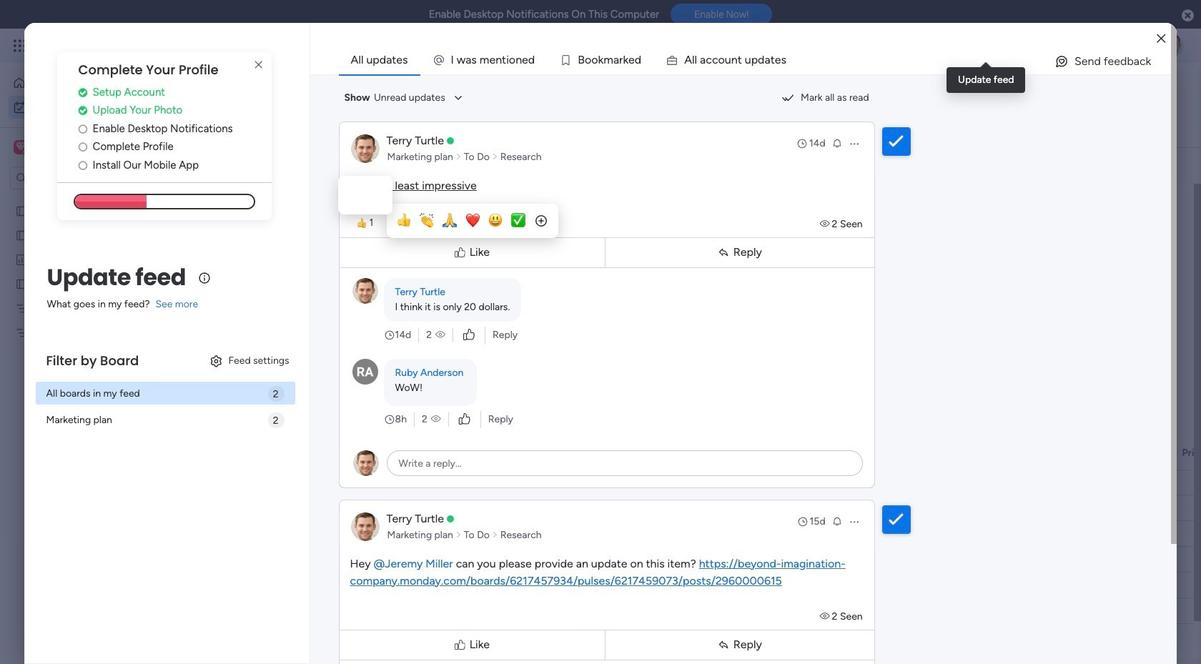 Task type: vqa. For each thing, say whether or not it's contained in the screenshot.
Invite members icon in the top of the page
no



Task type: describe. For each thing, give the bounding box(es) containing it.
help image
[[1109, 39, 1123, 53]]

workspace selection element
[[14, 139, 119, 157]]

dapulse x slim image
[[250, 57, 267, 74]]

slider arrow image for slider arrow icon corresponding to options icon
[[492, 528, 498, 543]]

Filter dashboard by text search field
[[277, 154, 412, 177]]

slider arrow image for options icon
[[456, 528, 462, 543]]

options image
[[849, 138, 860, 149]]

0 vertical spatial option
[[9, 72, 174, 94]]

search image
[[395, 160, 406, 171]]

0 horizontal spatial tab
[[211, 124, 262, 147]]

2 vertical spatial v2 seen image
[[820, 611, 832, 623]]

1 public board image from the top
[[15, 204, 29, 217]]

options image
[[849, 516, 860, 528]]

check circle image
[[78, 87, 88, 98]]

3 circle o image from the top
[[78, 160, 88, 171]]

Search in workspace field
[[30, 170, 119, 186]]

1 vertical spatial v2 seen image
[[431, 412, 441, 427]]

close image
[[1158, 33, 1166, 44]]

terry turtle image
[[1162, 34, 1185, 57]]

0 vertical spatial v2 seen image
[[820, 218, 832, 230]]

2 public board image from the top
[[15, 277, 29, 290]]

reminder image for options icon
[[832, 515, 843, 527]]

slider arrow image for options image
[[456, 150, 462, 164]]

2 workspace image from the left
[[16, 140, 26, 155]]

select product image
[[13, 39, 27, 53]]

give feedback image
[[1055, 54, 1069, 69]]

v2 like image for v2 seen icon
[[464, 327, 475, 343]]



Task type: locate. For each thing, give the bounding box(es) containing it.
workspace image
[[14, 140, 28, 155], [16, 140, 26, 155]]

1 vertical spatial tab
[[211, 124, 262, 147]]

see plans image
[[237, 38, 250, 54]]

check circle image
[[78, 105, 88, 116]]

public board image up public board icon
[[15, 204, 29, 217]]

v2 seen image
[[436, 328, 446, 342]]

public board image
[[15, 228, 29, 242]]

2 vertical spatial option
[[0, 198, 182, 201]]

0 vertical spatial tab
[[339, 46, 420, 74]]

1 vertical spatial public board image
[[15, 277, 29, 290]]

circle o image down workspace selection 'element'
[[78, 160, 88, 171]]

option up check circle icon
[[9, 72, 174, 94]]

2 slider arrow image from the top
[[492, 528, 498, 543]]

None search field
[[277, 154, 412, 177]]

1 workspace image from the left
[[14, 140, 28, 155]]

2 reminder image from the top
[[832, 515, 843, 527]]

reminder image
[[832, 137, 843, 148], [832, 515, 843, 527]]

public board image
[[15, 204, 29, 217], [15, 277, 29, 290]]

tab list
[[339, 46, 1172, 74]]

dapulse close image
[[1183, 9, 1195, 23]]

reminder image for options image
[[832, 137, 843, 148]]

1 vertical spatial slider arrow image
[[456, 528, 462, 543]]

reminder image left options icon
[[832, 515, 843, 527]]

tab
[[339, 46, 420, 74], [211, 124, 262, 147]]

list box
[[0, 196, 182, 538]]

1 vertical spatial circle o image
[[78, 142, 88, 153]]

dialog
[[338, 176, 392, 214]]

slider arrow image
[[492, 150, 498, 164], [492, 528, 498, 543]]

0 vertical spatial slider arrow image
[[492, 150, 498, 164]]

1 circle o image from the top
[[78, 124, 88, 134]]

1 vertical spatial slider arrow image
[[492, 528, 498, 543]]

circle o image down check circle icon
[[78, 124, 88, 134]]

1 vertical spatial option
[[9, 96, 174, 119]]

v2 seen image
[[820, 218, 832, 230], [431, 412, 441, 427], [820, 611, 832, 623]]

0 vertical spatial v2 like image
[[464, 327, 475, 343]]

circle o image up the search in workspace field
[[78, 142, 88, 153]]

public dashboard image
[[15, 253, 29, 266]]

0 vertical spatial reminder image
[[832, 137, 843, 148]]

option up workspace selection 'element'
[[9, 96, 174, 119]]

1 vertical spatial v2 like image
[[459, 412, 471, 427]]

slider arrow image
[[456, 150, 462, 164], [456, 528, 462, 543]]

0 vertical spatial circle o image
[[78, 124, 88, 134]]

1 slider arrow image from the top
[[492, 150, 498, 164]]

2 vertical spatial circle o image
[[78, 160, 88, 171]]

public board image down public dashboard image
[[15, 277, 29, 290]]

1 vertical spatial reminder image
[[832, 515, 843, 527]]

1 slider arrow image from the top
[[456, 150, 462, 164]]

2 slider arrow image from the top
[[456, 528, 462, 543]]

option down the search in workspace field
[[0, 198, 182, 201]]

0 vertical spatial slider arrow image
[[456, 150, 462, 164]]

option
[[9, 72, 174, 94], [9, 96, 174, 119], [0, 198, 182, 201]]

search everything image
[[1077, 39, 1092, 53]]

0 vertical spatial public board image
[[15, 204, 29, 217]]

circle o image
[[78, 124, 88, 134], [78, 142, 88, 153], [78, 160, 88, 171]]

2 circle o image from the top
[[78, 142, 88, 153]]

v2 like image
[[464, 327, 475, 343], [459, 412, 471, 427]]

1 horizontal spatial tab
[[339, 46, 420, 74]]

slider arrow image for slider arrow icon related to options image
[[492, 150, 498, 164]]

column header
[[866, 441, 952, 466]]

v2 like image for v2 seen image to the middle
[[459, 412, 471, 427]]

reminder image left options image
[[832, 137, 843, 148]]

1 reminder image from the top
[[832, 137, 843, 148]]



